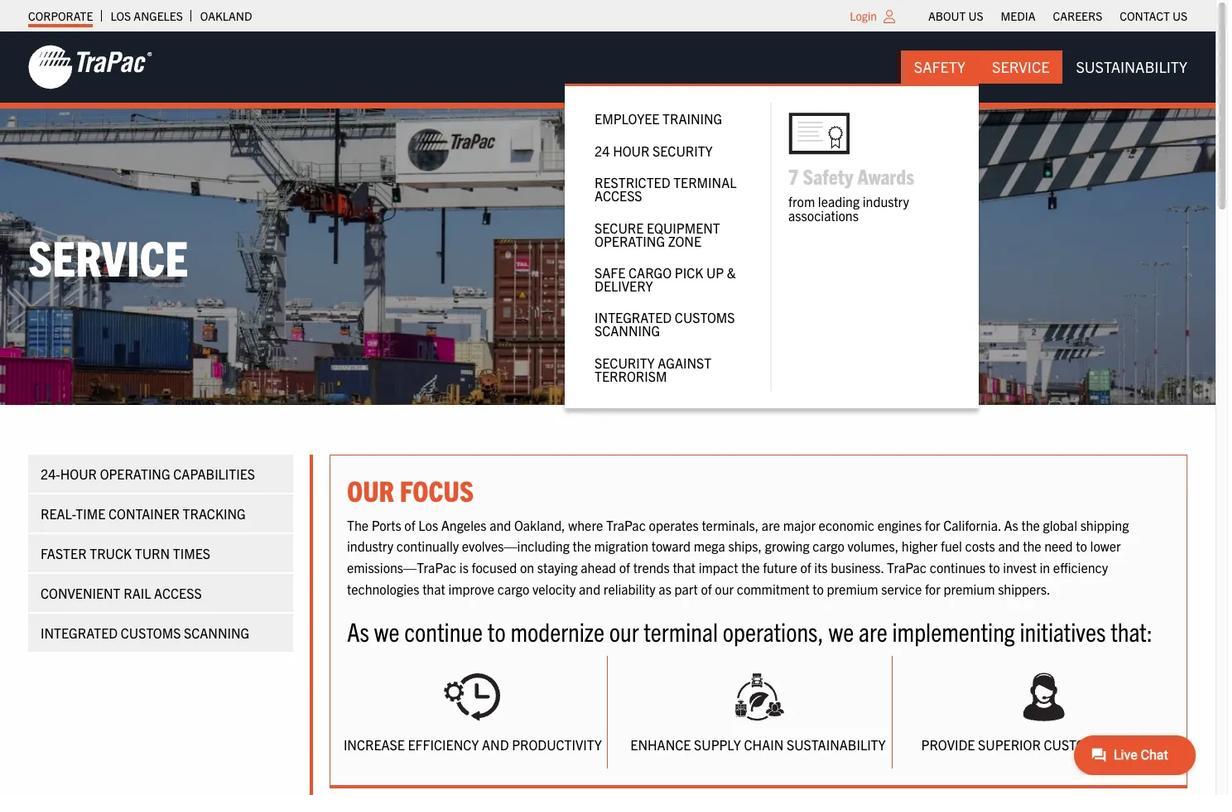 Task type: describe. For each thing, give the bounding box(es) containing it.
los inside the ports of los angeles and oakland, where trapac operates terminals, are major economic engines for california. as the global shipping industry continually evolves—including the migration toward mega ships, growing cargo volumes, higher fuel costs and the need to lower emissions—trapac is focused on staying ahead of trends that impact the future of its business. trapac continues to invest in efficiency technologies that improve cargo velocity and reliability as part of our commitment to premium service for premium shippers.
[[419, 517, 438, 533]]

need
[[1045, 538, 1073, 555]]

24 hour security
[[595, 142, 713, 159]]

up
[[707, 264, 724, 281]]

safe
[[595, 264, 626, 281]]

migration
[[594, 538, 649, 555]]

customs for bottom integrated customs scanning link
[[121, 624, 181, 641]]

safe cargo pick up & delivery
[[595, 264, 736, 294]]

24
[[595, 142, 610, 159]]

safe cargo pick up & delivery link
[[582, 257, 754, 302]]

7 safety awards menu item
[[789, 103, 963, 224]]

24-
[[41, 465, 60, 482]]

corporate image
[[28, 44, 152, 90]]

from
[[789, 193, 815, 209]]

enhance supply chain sustainability
[[631, 736, 886, 753]]

24-hour operating capabilities
[[41, 465, 255, 482]]

turn
[[135, 545, 170, 561]]

convenient rail access
[[41, 585, 202, 601]]

global
[[1043, 517, 1078, 533]]

about us
[[929, 8, 984, 23]]

container
[[109, 505, 180, 522]]

increase efficiency and productivity
[[344, 736, 602, 753]]

terminal
[[674, 174, 737, 191]]

initiatives
[[1020, 615, 1106, 647]]

0 horizontal spatial trapac
[[606, 517, 646, 533]]

industry inside the ports of los angeles and oakland, where trapac operates terminals, are major economic engines for california. as the global shipping industry continually evolves—including the migration toward mega ships, growing cargo volumes, higher fuel costs and the need to lower emissions—trapac is focused on staying ahead of trends that impact the future of its business. trapac continues to invest in efficiency technologies that improve cargo velocity and reliability as part of our commitment to premium service for premium shippers.
[[347, 538, 394, 555]]

times
[[173, 545, 210, 561]]

safety menu item
[[565, 50, 979, 408]]

security inside security against terrorism
[[595, 354, 655, 371]]

terminal
[[644, 615, 718, 647]]

2 premium from the left
[[944, 580, 995, 597]]

operating for equipment
[[595, 232, 665, 249]]

faster
[[41, 545, 87, 561]]

hour for 24
[[613, 142, 650, 159]]

reliability
[[604, 580, 656, 597]]

economic
[[819, 517, 875, 533]]

contact us
[[1120, 8, 1188, 23]]

1 we from the left
[[374, 615, 400, 647]]

industry inside 7 safety awards from leading industry associations
[[863, 193, 910, 209]]

menu bar containing about us
[[920, 4, 1197, 27]]

to down 'its'
[[813, 580, 824, 597]]

costs
[[966, 538, 996, 555]]

cargo
[[629, 264, 672, 281]]

secure
[[595, 219, 644, 236]]

provide
[[922, 736, 975, 753]]

24-hour operating capabilities link
[[28, 454, 293, 493]]

contact us link
[[1120, 4, 1188, 27]]

ports
[[372, 517, 401, 533]]

login link
[[850, 8, 877, 23]]

1 vertical spatial that
[[423, 580, 445, 597]]

employee training
[[595, 110, 723, 127]]

evolves—including
[[462, 538, 570, 555]]

oakland
[[200, 8, 252, 23]]

los angeles link
[[110, 4, 183, 27]]

to down improve
[[488, 615, 506, 647]]

0 horizontal spatial angeles
[[134, 8, 183, 23]]

truck
[[90, 545, 132, 561]]

volumes,
[[848, 538, 899, 555]]

1 premium from the left
[[827, 580, 879, 597]]

0 vertical spatial security
[[653, 142, 713, 159]]

efficiency
[[408, 736, 479, 753]]

0 horizontal spatial service
[[28, 226, 188, 287]]

technologies
[[347, 580, 420, 597]]

toward
[[652, 538, 691, 555]]

improve
[[449, 580, 495, 597]]

commitment
[[737, 580, 810, 597]]

access for restricted terminal access
[[595, 187, 642, 204]]

equipment
[[647, 219, 721, 236]]

the down 'ships,'
[[742, 559, 760, 576]]

scanning for the top integrated customs scanning link
[[595, 322, 660, 339]]

leading
[[818, 193, 860, 209]]

the ports of los angeles and oakland, where trapac operates terminals, are major economic engines for california. as the global shipping industry continually evolves—including the migration toward mega ships, growing cargo volumes, higher fuel costs and the need to lower emissions—trapac is focused on staying ahead of trends that impact the future of its business. trapac continues to invest in efficiency technologies that improve cargo velocity and reliability as part of our commitment to premium service for premium shippers.
[[347, 517, 1129, 597]]

superior
[[978, 736, 1041, 753]]

implementing
[[893, 615, 1015, 647]]

its
[[815, 559, 828, 576]]

zone
[[668, 232, 702, 249]]

operating for hour
[[100, 465, 170, 482]]

0 vertical spatial that
[[673, 559, 696, 576]]

0 horizontal spatial as
[[347, 615, 370, 647]]

invest
[[1003, 559, 1037, 576]]

operates
[[649, 517, 699, 533]]

as inside the ports of los angeles and oakland, where trapac operates terminals, are major economic engines for california. as the global shipping industry continually evolves—including the migration toward mega ships, growing cargo volumes, higher fuel costs and the need to lower emissions—trapac is focused on staying ahead of trends that impact the future of its business. trapac continues to invest in efficiency technologies that improve cargo velocity and reliability as part of our commitment to premium service for premium shippers.
[[1004, 517, 1019, 533]]

our
[[347, 472, 394, 507]]

engines
[[878, 517, 922, 533]]

the
[[347, 517, 369, 533]]

convenient
[[41, 585, 121, 601]]

continue
[[405, 615, 483, 647]]

of down migration
[[619, 559, 630, 576]]

focused
[[472, 559, 517, 576]]

enhance
[[631, 736, 691, 753]]

shippers.
[[998, 580, 1051, 597]]

higher
[[902, 538, 938, 555]]

growing
[[765, 538, 810, 555]]

where
[[569, 517, 603, 533]]

customs for the top integrated customs scanning link
[[675, 309, 735, 326]]

employee training link
[[582, 103, 754, 135]]

los angeles
[[110, 8, 183, 23]]

our focus
[[347, 472, 474, 507]]

on
[[520, 559, 535, 576]]

are inside the ports of los angeles and oakland, where trapac operates terminals, are major economic engines for california. as the global shipping industry continually evolves—including the migration toward mega ships, growing cargo volumes, higher fuel costs and the need to lower emissions—trapac is focused on staying ahead of trends that impact the future of its business. trapac continues to invest in efficiency technologies that improve cargo velocity and reliability as part of our commitment to premium service for premium shippers.
[[762, 517, 780, 533]]

real-time container tracking link
[[28, 494, 293, 532]]

careers
[[1053, 8, 1103, 23]]

service menu item
[[979, 50, 1063, 84]]

about
[[929, 8, 966, 23]]

1 vertical spatial trapac
[[887, 559, 927, 576]]

secure equipment operating zone
[[595, 219, 721, 249]]

against
[[658, 354, 712, 371]]

oakland,
[[514, 517, 566, 533]]



Task type: vqa. For each thing, say whether or not it's contained in the screenshot.
unloaded.
no



Task type: locate. For each thing, give the bounding box(es) containing it.
major
[[783, 517, 816, 533]]

operating up safe
[[595, 232, 665, 249]]

los up continually
[[419, 517, 438, 533]]

restricted terminal access
[[595, 174, 737, 204]]

of
[[405, 517, 416, 533], [619, 559, 630, 576], [801, 559, 812, 576], [701, 580, 712, 597]]

cargo down "on"
[[498, 580, 530, 597]]

corporate link
[[28, 4, 93, 27]]

operating
[[595, 232, 665, 249], [100, 465, 170, 482]]

careers link
[[1053, 4, 1103, 27]]

integrated customs scanning up against
[[595, 309, 735, 339]]

scanning inside integrated customs scanning
[[595, 322, 660, 339]]

to up efficiency
[[1076, 538, 1088, 555]]

2 us from the left
[[1173, 8, 1188, 23]]

time
[[76, 505, 105, 522]]

0 vertical spatial cargo
[[813, 538, 845, 555]]

1 vertical spatial access
[[154, 585, 202, 601]]

operating up real-time container tracking
[[100, 465, 170, 482]]

0 vertical spatial operating
[[595, 232, 665, 249]]

safety link
[[901, 50, 979, 84]]

0 horizontal spatial los
[[110, 8, 131, 23]]

convenient rail access link
[[28, 574, 293, 612]]

1 horizontal spatial operating
[[595, 232, 665, 249]]

1 horizontal spatial that
[[673, 559, 696, 576]]

1 horizontal spatial integrated customs scanning
[[595, 309, 735, 339]]

0 vertical spatial angeles
[[134, 8, 183, 23]]

1 vertical spatial hour
[[60, 465, 97, 482]]

0 horizontal spatial integrated customs scanning link
[[28, 614, 293, 652]]

2 horizontal spatial and
[[999, 538, 1020, 555]]

integrated customs scanning for bottom integrated customs scanning link
[[41, 624, 250, 641]]

of left 'its'
[[801, 559, 812, 576]]

2 we from the left
[[829, 615, 854, 647]]

0 vertical spatial and
[[490, 517, 511, 533]]

trapac up migration
[[606, 517, 646, 533]]

1 horizontal spatial as
[[1004, 517, 1019, 533]]

0 vertical spatial are
[[762, 517, 780, 533]]

integrated down delivery
[[595, 309, 672, 326]]

integrated for the top integrated customs scanning link
[[595, 309, 672, 326]]

terrorism
[[595, 368, 667, 384]]

0 horizontal spatial and
[[490, 517, 511, 533]]

access
[[595, 187, 642, 204], [154, 585, 202, 601]]

sustainability link
[[1063, 50, 1201, 84]]

the up invest
[[1023, 538, 1042, 555]]

hour up time
[[60, 465, 97, 482]]

security left against
[[595, 354, 655, 371]]

light image
[[884, 10, 896, 23]]

1 us from the left
[[969, 8, 984, 23]]

restricted
[[595, 174, 671, 191]]

supply
[[694, 736, 741, 753]]

us for about us
[[969, 8, 984, 23]]

we down business.
[[829, 615, 854, 647]]

customs down convenient rail access link
[[121, 624, 181, 641]]

industry down 'awards'
[[863, 193, 910, 209]]

about us link
[[929, 4, 984, 27]]

scanning up terrorism
[[595, 322, 660, 339]]

hour for 24-
[[60, 465, 97, 482]]

0 horizontal spatial integrated
[[41, 624, 118, 641]]

1 horizontal spatial trapac
[[887, 559, 927, 576]]

angeles inside the ports of los angeles and oakland, where trapac operates terminals, are major economic engines for california. as the global shipping industry continually evolves—including the migration toward mega ships, growing cargo volumes, higher fuel costs and the need to lower emissions—trapac is focused on staying ahead of trends that impact the future of its business. trapac continues to invest in efficiency technologies that improve cargo velocity and reliability as part of our commitment to premium service for premium shippers.
[[441, 517, 487, 533]]

customer
[[1044, 736, 1113, 753]]

1 horizontal spatial we
[[829, 615, 854, 647]]

operating inside secure equipment operating zone
[[595, 232, 665, 249]]

1 vertical spatial our
[[610, 615, 639, 647]]

trends
[[633, 559, 670, 576]]

restricted terminal access link
[[582, 166, 754, 212]]

0 vertical spatial industry
[[863, 193, 910, 209]]

integrated inside 7 safety awards menu
[[595, 309, 672, 326]]

awards
[[858, 163, 915, 189]]

that left improve
[[423, 580, 445, 597]]

that:
[[1111, 615, 1153, 647]]

0 horizontal spatial cargo
[[498, 580, 530, 597]]

1 horizontal spatial premium
[[944, 580, 995, 597]]

chain
[[744, 736, 784, 753]]

of right ports
[[405, 517, 416, 533]]

lower
[[1091, 538, 1121, 555]]

cargo up 'its'
[[813, 538, 845, 555]]

1 horizontal spatial angeles
[[441, 517, 487, 533]]

0 vertical spatial integrated customs scanning
[[595, 309, 735, 339]]

contact
[[1120, 8, 1170, 23]]

0 vertical spatial our
[[715, 580, 734, 597]]

as
[[659, 580, 672, 597]]

are up growing
[[762, 517, 780, 533]]

as down the technologies
[[347, 615, 370, 647]]

angeles left oakland
[[134, 8, 183, 23]]

security down 'training'
[[653, 142, 713, 159]]

0 horizontal spatial us
[[969, 8, 984, 23]]

for right service
[[925, 580, 941, 597]]

1 vertical spatial integrated customs scanning
[[41, 624, 250, 641]]

sustainability
[[787, 736, 886, 753]]

1 horizontal spatial safety
[[914, 57, 966, 76]]

1 horizontal spatial our
[[715, 580, 734, 597]]

0 vertical spatial integrated customs scanning link
[[582, 302, 754, 347]]

pick
[[675, 264, 704, 281]]

our inside the ports of los angeles and oakland, where trapac operates terminals, are major economic engines for california. as the global shipping industry continually evolves—including the migration toward mega ships, growing cargo volumes, higher fuel costs and the need to lower emissions—trapac is focused on staying ahead of trends that impact the future of its business. trapac continues to invest in efficiency technologies that improve cargo velocity and reliability as part of our commitment to premium service for premium shippers.
[[715, 580, 734, 597]]

1 vertical spatial los
[[419, 517, 438, 533]]

training
[[663, 110, 723, 127]]

for
[[925, 517, 941, 533], [925, 580, 941, 597]]

cargo
[[813, 538, 845, 555], [498, 580, 530, 597]]

our
[[715, 580, 734, 597], [610, 615, 639, 647]]

1 vertical spatial as
[[347, 615, 370, 647]]

1 vertical spatial safety
[[803, 163, 854, 189]]

1 horizontal spatial integrated
[[595, 309, 672, 326]]

us right about
[[969, 8, 984, 23]]

7
[[789, 163, 799, 189]]

0 vertical spatial for
[[925, 517, 941, 533]]

in
[[1040, 559, 1051, 576]]

1 horizontal spatial and
[[579, 580, 601, 597]]

0 vertical spatial hour
[[613, 142, 650, 159]]

continually
[[397, 538, 459, 555]]

operations,
[[723, 615, 824, 647]]

los
[[110, 8, 131, 23], [419, 517, 438, 533]]

integrated down the convenient
[[41, 624, 118, 641]]

trapac
[[606, 517, 646, 533], [887, 559, 927, 576]]

we down the technologies
[[374, 615, 400, 647]]

0 horizontal spatial are
[[762, 517, 780, 533]]

1 vertical spatial are
[[859, 615, 888, 647]]

0 horizontal spatial we
[[374, 615, 400, 647]]

1 vertical spatial integrated customs scanning link
[[28, 614, 293, 652]]

efficiency
[[1054, 559, 1109, 576]]

as right california.
[[1004, 517, 1019, 533]]

and up invest
[[999, 538, 1020, 555]]

our down reliability
[[610, 615, 639, 647]]

0 vertical spatial scanning
[[595, 322, 660, 339]]

access inside restricted terminal access
[[595, 187, 642, 204]]

ahead
[[581, 559, 616, 576]]

staying
[[538, 559, 578, 576]]

terminals,
[[702, 517, 759, 533]]

0 horizontal spatial our
[[610, 615, 639, 647]]

are
[[762, 517, 780, 533], [859, 615, 888, 647]]

integrated customs scanning inside 7 safety awards menu
[[595, 309, 735, 339]]

us for contact us
[[1173, 8, 1188, 23]]

we
[[374, 615, 400, 647], [829, 615, 854, 647]]

login
[[850, 8, 877, 23]]

0 vertical spatial access
[[595, 187, 642, 204]]

0 vertical spatial safety
[[914, 57, 966, 76]]

integrated customs scanning for the top integrated customs scanning link
[[595, 309, 735, 339]]

customs
[[675, 309, 735, 326], [121, 624, 181, 641]]

the down where
[[573, 538, 591, 555]]

24 hour security link
[[582, 135, 754, 166]]

0 vertical spatial customs
[[675, 309, 735, 326]]

0 horizontal spatial industry
[[347, 538, 394, 555]]

2 for from the top
[[925, 580, 941, 597]]

increase
[[344, 736, 405, 753]]

media
[[1001, 8, 1036, 23]]

that
[[673, 559, 696, 576], [423, 580, 445, 597]]

7 safety awards menu
[[565, 84, 979, 408]]

service inside "menu item"
[[993, 57, 1050, 76]]

1 vertical spatial customs
[[121, 624, 181, 641]]

1 horizontal spatial cargo
[[813, 538, 845, 555]]

industry down the
[[347, 538, 394, 555]]

1 vertical spatial for
[[925, 580, 941, 597]]

angeles up continually
[[441, 517, 487, 533]]

0 horizontal spatial access
[[154, 585, 202, 601]]

for up 'higher'
[[925, 517, 941, 533]]

0 horizontal spatial safety
[[803, 163, 854, 189]]

1 for from the top
[[925, 517, 941, 533]]

1 horizontal spatial access
[[595, 187, 642, 204]]

0 horizontal spatial premium
[[827, 580, 879, 597]]

&
[[727, 264, 736, 281]]

emissions—trapac
[[347, 559, 457, 576]]

productivity
[[512, 736, 602, 753]]

faster truck turn times
[[41, 545, 210, 561]]

service
[[882, 580, 922, 597]]

ships,
[[729, 538, 762, 555]]

access up secure
[[595, 187, 642, 204]]

rail
[[124, 585, 151, 601]]

1 vertical spatial operating
[[100, 465, 170, 482]]

are down service
[[859, 615, 888, 647]]

safety down about
[[914, 57, 966, 76]]

customs down up
[[675, 309, 735, 326]]

part
[[675, 580, 698, 597]]

provide superior customer service
[[922, 736, 1167, 753]]

continues
[[930, 559, 986, 576]]

access for convenient rail access
[[154, 585, 202, 601]]

media link
[[1001, 4, 1036, 27]]

1 horizontal spatial los
[[419, 517, 438, 533]]

real-
[[41, 505, 76, 522]]

1 horizontal spatial us
[[1173, 8, 1188, 23]]

1 vertical spatial scanning
[[184, 624, 250, 641]]

is
[[460, 559, 469, 576]]

0 horizontal spatial that
[[423, 580, 445, 597]]

impact
[[699, 559, 739, 576]]

0 vertical spatial trapac
[[606, 517, 646, 533]]

0 vertical spatial los
[[110, 8, 131, 23]]

1 horizontal spatial integrated customs scanning link
[[582, 302, 754, 347]]

customs inside integrated customs scanning
[[675, 309, 735, 326]]

1 horizontal spatial industry
[[863, 193, 910, 209]]

as
[[1004, 517, 1019, 533], [347, 615, 370, 647]]

and up evolves—including
[[490, 517, 511, 533]]

integrated customs scanning link up against
[[582, 302, 754, 347]]

integrated for bottom integrated customs scanning link
[[41, 624, 118, 641]]

premium down the continues
[[944, 580, 995, 597]]

1 horizontal spatial are
[[859, 615, 888, 647]]

menu bar
[[920, 4, 1197, 27]]

1 horizontal spatial service
[[993, 57, 1050, 76]]

1 vertical spatial security
[[595, 354, 655, 371]]

and down "ahead"
[[579, 580, 601, 597]]

future
[[763, 559, 798, 576]]

7 safety awards from leading industry associations
[[789, 163, 915, 224]]

1 vertical spatial and
[[999, 538, 1020, 555]]

los up "corporate" image
[[110, 8, 131, 23]]

scanning down convenient rail access link
[[184, 624, 250, 641]]

hour inside 7 safety awards menu
[[613, 142, 650, 159]]

0 horizontal spatial customs
[[121, 624, 181, 641]]

shipping
[[1081, 517, 1129, 533]]

access right rail
[[154, 585, 202, 601]]

to down costs
[[989, 559, 1000, 576]]

integrated customs scanning down rail
[[41, 624, 250, 641]]

safety inside 7 safety awards from leading industry associations
[[803, 163, 854, 189]]

premium down business.
[[827, 580, 879, 597]]

that up part
[[673, 559, 696, 576]]

0 vertical spatial integrated
[[595, 309, 672, 326]]

2 vertical spatial and
[[579, 580, 601, 597]]

1 horizontal spatial hour
[[613, 142, 650, 159]]

1 vertical spatial cargo
[[498, 580, 530, 597]]

associations
[[789, 207, 859, 224]]

faster truck turn times link
[[28, 534, 293, 572]]

0 horizontal spatial operating
[[100, 465, 170, 482]]

0 vertical spatial as
[[1004, 517, 1019, 533]]

us right contact
[[1173, 8, 1188, 23]]

1 horizontal spatial scanning
[[595, 322, 660, 339]]

our down impact
[[715, 580, 734, 597]]

safety up leading
[[803, 163, 854, 189]]

0 vertical spatial service
[[993, 57, 1050, 76]]

integrated
[[595, 309, 672, 326], [41, 624, 118, 641]]

1 vertical spatial industry
[[347, 538, 394, 555]]

scanning for bottom integrated customs scanning link
[[184, 624, 250, 641]]

0 horizontal spatial integrated customs scanning
[[41, 624, 250, 641]]

1 vertical spatial service
[[28, 226, 188, 287]]

integrated customs scanning link down convenient rail access link
[[28, 614, 293, 652]]

0 horizontal spatial scanning
[[184, 624, 250, 641]]

sustainability
[[1076, 57, 1188, 76]]

secure equipment operating zone link
[[582, 212, 754, 257]]

0 horizontal spatial hour
[[60, 465, 97, 482]]

1 vertical spatial integrated
[[41, 624, 118, 641]]

trapac up service
[[887, 559, 927, 576]]

1 horizontal spatial customs
[[675, 309, 735, 326]]

hour right 24 at the left top
[[613, 142, 650, 159]]

service
[[993, 57, 1050, 76], [28, 226, 188, 287]]

7 safety awards menu bar
[[565, 50, 1201, 408]]

of right part
[[701, 580, 712, 597]]

employee
[[595, 110, 660, 127]]

1 vertical spatial angeles
[[441, 517, 487, 533]]

corporate
[[28, 8, 93, 23]]

the left global
[[1022, 517, 1040, 533]]



